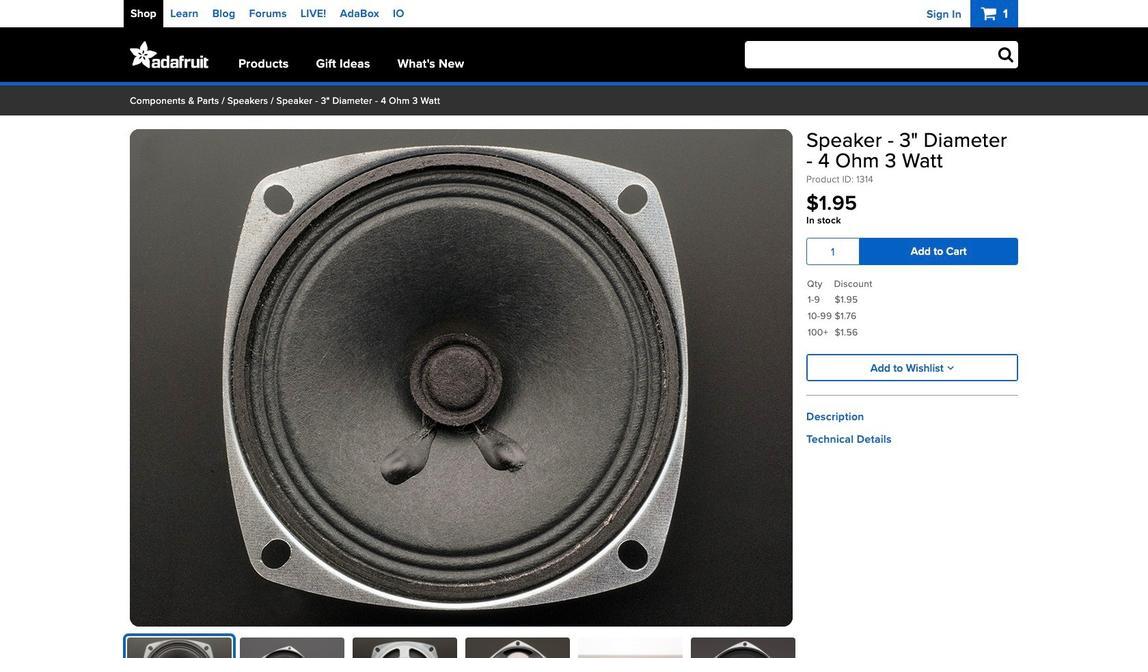 Task type: locate. For each thing, give the bounding box(es) containing it.
None search field
[[722, 41, 1019, 68]]

None text field
[[745, 41, 1019, 68]]

Quantity text field
[[807, 238, 860, 265]]



Task type: describe. For each thing, give the bounding box(es) containing it.
choose gallery item to display tab list
[[123, 633, 800, 658]]

speaker - 3" diameter - 4 ohm 3 watt image
[[130, 129, 793, 627]]

shopping cart image
[[981, 5, 1000, 21]]

search image
[[999, 46, 1014, 62]]

adafruit logo image
[[130, 41, 209, 68]]



Task type: vqa. For each thing, say whether or not it's contained in the screenshot.
Region
no



